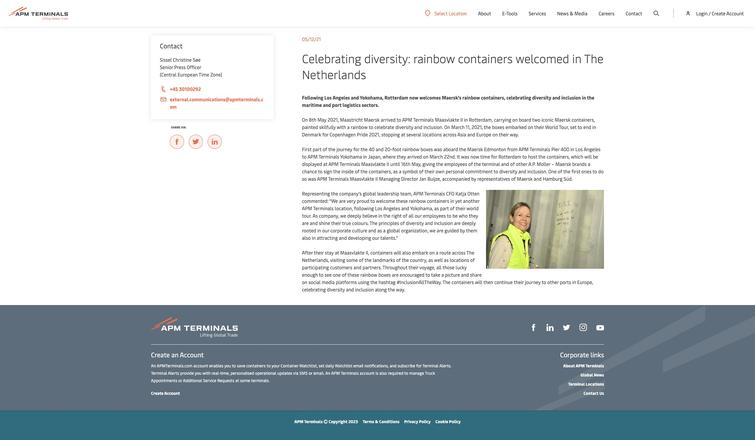 Task type: vqa. For each thing, say whether or not it's contained in the screenshot.
containers, in On 8th May 2021, Maastricht Maersk arrived to APM Terminals Maasvlakte II in Rotterdam, carrying on board two iconic Maersk containers, painted skilfully with a rainbow to celebrate diversity and inclusion. On March 11, 2021, the boxes embarked on their World Tour, set to end in Denmark for Copenhagen Pride 2021, stopping at several locations across Asia and Europe on their way.
yes



Task type: describe. For each thing, give the bounding box(es) containing it.
host
[[529, 153, 538, 160]]

terms & conditions
[[363, 419, 400, 424]]

1 vertical spatial was
[[462, 153, 470, 160]]

representing the company's global leadership team, apm terminals cfo katja otten commented: "we are very proud to welcome these rainbow containers in yet another apm terminals location, following los angeles and yokohama, as part of their world tour. as company, we deeply believe in the right of all our employees to be who they are and shine their true colours. the principles of diversity and inclusion are deeply rooted in our corporate culture and as a global organization, we are guided by them also in attracting and developing our talents."
[[302, 190, 480, 241]]

1 vertical spatial our
[[323, 227, 330, 234]]

0 horizontal spatial account
[[194, 363, 208, 369]]

to left see
[[319, 271, 324, 278]]

talents."
[[381, 234, 398, 241]]

1 horizontal spatial will
[[476, 279, 483, 285]]

2 vertical spatial account
[[164, 390, 180, 396]]

1 vertical spatial ii
[[387, 161, 390, 167]]

company's
[[340, 190, 362, 197]]

watchlist
[[335, 363, 353, 369]]

terminals up company,
[[313, 205, 334, 211]]

rainbow inside following los angeles and yokohama, rotterdam now welcomes maersk's rainbow containers, celebrating diversity and inclusion in the maritime and port logistics sectors.
[[463, 94, 481, 101]]

is
[[376, 370, 379, 376]]

1 vertical spatial or
[[179, 378, 182, 383]]

now inside following los angeles and yokohama, rotterdam now welcomes maersk's rainbow containers, celebrating diversity and inclusion in the maritime and port logistics sectors.
[[410, 94, 419, 101]]

corporate links
[[561, 350, 605, 359]]

1 horizontal spatial we
[[430, 227, 436, 234]]

los inside following los angeles and yokohama, rotterdam now welcomes maersk's rainbow containers, celebrating diversity and inclusion in the maritime and port logistics sectors.
[[325, 94, 332, 101]]

apmt footer logo image
[[151, 317, 238, 338]]

terminals up global news link
[[586, 363, 605, 369]]

global news
[[581, 372, 605, 378]]

other inside first part of the journey for the 40 and 20-foot rainbow boxes was aboard the maersk edmonton from apm terminals pier 400 in los angeles to apm terminals yokohama in japan, where they arrived on march 22nd. it was now time for rotterdam to host the containers, which will be displayed at apm terminals maasvlakte ii until 16th may, giving the employees of the terminal and of other a.p. moller – maersk brands a chance to sign the inside of the containers, as a symbol of their own personal commitment to diversity and inclusion. one of the first ones to do so was apm terminals maasvlakte ii managing director jan buijze, accompanied by representatives of maersk and hamburg süd.
[[517, 161, 528, 167]]

representatives
[[478, 175, 511, 182]]

1 vertical spatial account
[[180, 350, 204, 359]]

subscribe
[[398, 363, 416, 369]]

yokohama, inside representing the company's global leadership team, apm terminals cfo katja otten commented: "we are very proud to welcome these rainbow containers in yet another apm terminals location, following los angeles and yokohama, as part of their world tour. as company, we deeply believe in the right of all our employees to be who they are and shine their true colours. the principles of diversity and inclusion are deeply rooted in our corporate culture and as a global organization, we are guided by them also in attracting and developing our talents."
[[411, 205, 434, 211]]

apm up sign at the left top of page
[[329, 161, 339, 167]]

external.communications@apmterminals.c om
[[170, 96, 264, 110]]

media
[[322, 279, 335, 285]]

0 horizontal spatial deeply
[[348, 212, 362, 219]]

diversity inside after their stay at maasvlakte ii, containers will also embark on a route across the netherlands, visiting some of the landmarks of the country, as well as locations of participating customers and partners. throughout their voyage, all those lucky enough to see one of these rainbow boxes are encouraged to take a picture and share on social media platforms using the hashtag #inclusionalltheway. the containers will then continue their journey to other ports in europe, celebrating diversity and inclusion along the way.
[[327, 286, 345, 293]]

maasvlakte inside after their stay at maasvlakte ii, containers will also embark on a route across the netherlands, visiting some of the landmarks of the country, as well as locations of participating customers and partners. throughout their voyage, all those lucky enough to see one of these rainbow boxes are encouraged to take a picture and share on social media platforms using the hashtag #inclusionalltheway. the containers will then continue their journey to other ports in europe, celebrating diversity and inclusion along the way.
[[341, 249, 365, 256]]

email
[[354, 363, 364, 369]]

yokohama
[[341, 153, 362, 160]]

create account
[[151, 390, 180, 396]]

of up share
[[471, 257, 475, 263]]

sissel christine søe senior press officer (central european time zone)
[[160, 56, 222, 78]]

giving
[[423, 161, 436, 167]]

on 8th may 2021, maastricht maersk arrived to apm terminals maasvlakte ii in rotterdam, carrying on board two iconic maersk containers, painted skilfully with a rainbow to celebrate diversity and inclusion. on march 11, 2021, the boxes embarked on their world tour, set to end in denmark for copenhagen pride 2021, stopping at several locations across asia and europe on their way.
[[302, 116, 597, 138]]

on down board
[[529, 124, 534, 130]]

1 horizontal spatial 2021,
[[369, 131, 381, 138]]

organization,
[[402, 227, 429, 234]]

to left do
[[593, 168, 598, 175]]

–
[[552, 161, 555, 167]]

japan,
[[368, 153, 382, 160]]

1 vertical spatial you
[[195, 370, 202, 376]]

of down from
[[511, 161, 515, 167]]

for inside on 8th may 2021, maastricht maersk arrived to apm terminals maasvlakte ii in rotterdam, carrying on board two iconic maersk containers, painted skilfully with a rainbow to celebrate diversity and inclusion. on march 11, 2021, the boxes embarked on their world tour, set to end in denmark for copenhagen pride 2021, stopping at several locations across asia and europe on their way.
[[323, 131, 329, 138]]

e-
[[503, 10, 507, 17]]

inclusion inside following los angeles and yokohama, rotterdam now welcomes maersk's rainbow containers, celebrating diversity and inclusion in the maritime and port logistics sectors.
[[562, 94, 582, 101]]

fill 44 link
[[564, 323, 571, 331]]

maasvlakte down inside
[[350, 175, 375, 182]]

terminals up sign at the left top of page
[[319, 153, 340, 160]]

guided
[[445, 227, 459, 234]]

way. inside on 8th may 2021, maastricht maersk arrived to apm terminals maasvlakte ii in rotterdam, carrying on board two iconic maersk containers, painted skilfully with a rainbow to celebrate diversity and inclusion. on march 11, 2021, the boxes embarked on their world tour, set to end in denmark for copenhagen pride 2021, stopping at several locations across asia and europe on their way.
[[510, 131, 520, 138]]

+45
[[170, 86, 178, 92]]

of right one
[[558, 168, 563, 175]]

to left who
[[447, 212, 452, 219]]

containers, inside on 8th may 2021, maastricht maersk arrived to apm terminals maasvlakte ii in rotterdam, carrying on board two iconic maersk containers, painted skilfully with a rainbow to celebrate diversity and inclusion. on march 11, 2021, the boxes embarked on their world tour, set to end in denmark for copenhagen pride 2021, stopping at several locations across asia and europe on their way.
[[572, 116, 596, 123]]

maersk right the –
[[556, 161, 572, 167]]

another
[[464, 198, 480, 204]]

210512 apmt maersk signing ranbow image
[[487, 190, 605, 269]]

terminals up 'host'
[[530, 146, 551, 152]]

maersk up time at the right top of page
[[468, 146, 484, 152]]

policy for privacy policy
[[420, 419, 431, 424]]

0 horizontal spatial global
[[363, 190, 377, 197]]

1 horizontal spatial or
[[309, 370, 313, 376]]

to down subscribe
[[405, 370, 409, 376]]

their right continue
[[514, 279, 524, 285]]

are up guided
[[455, 220, 461, 226]]

2 vertical spatial ii
[[376, 175, 378, 182]]

to right proud
[[371, 198, 375, 204]]

(central
[[160, 71, 177, 78]]

be inside representing the company's global leadership team, apm terminals cfo katja otten commented: "we are very proud to welcome these rainbow containers in yet another apm terminals location, following los angeles and yokohama, as part of their world tour. as company, we deeply believe in the right of all our employees to be who they are and shine their true colours. the principles of diversity and inclusion are deeply rooted in our corporate culture and as a global organization, we are guided by them also in attracting and developing our talents."
[[453, 212, 458, 219]]

diversity inside following los angeles and yokohama, rotterdam now welcomes maersk's rainbow containers, celebrating diversity and inclusion in the maritime and port logistics sectors.
[[533, 94, 552, 101]]

on up well
[[430, 249, 435, 256]]

maersk down a.p.
[[518, 175, 533, 182]]

team,
[[401, 190, 413, 197]]

employees inside first part of the journey for the 40 and 20-foot rainbow boxes was aboard the maersk edmonton from apm terminals pier 400 in los angeles to apm terminals yokohama in japan, where they arrived on march 22nd. it was now time for rotterdam to host the containers, which will be displayed at apm terminals maasvlakte ii until 16th may, giving the employees of the terminal and of other a.p. moller – maersk brands a chance to sign the inside of the containers, as a symbol of their own personal commitment to diversity and inclusion. one of the first ones to do so was apm terminals maasvlakte ii managing director jan buijze, accompanied by representatives of maersk and hamburg süd.
[[445, 161, 468, 167]]

their up encouraged
[[409, 264, 419, 270]]

save
[[237, 363, 245, 369]]

a up well
[[436, 249, 439, 256]]

a inside on 8th may 2021, maastricht maersk arrived to apm terminals maasvlakte ii in rotterdam, carrying on board two iconic maersk containers, painted skilfully with a rainbow to celebrate diversity and inclusion. on march 11, 2021, the boxes embarked on their world tour, set to end in denmark for copenhagen pride 2021, stopping at several locations across asia and europe on their way.
[[348, 124, 350, 130]]

for inside an apmterminals.com account enables you to save containers to your container watchlist, set daily watchlist email notifications, and subscribe for terminal alerts. terminal alerts provide you with real-time, personalised operational updates via sms or email. an apm terminals account is also required to manage truck appointments or additional service requests at some terminals.
[[417, 363, 422, 369]]

throughout
[[383, 264, 408, 270]]

tour,
[[560, 124, 570, 130]]

to left 'host'
[[523, 153, 527, 160]]

leadership
[[378, 190, 400, 197]]

1 horizontal spatial news
[[595, 372, 605, 378]]

are up location,
[[339, 198, 346, 204]]

other inside after their stay at maasvlakte ii, containers will also embark on a route across the netherlands, visiting some of the landmarks of the country, as well as locations of participating customers and partners. throughout their voyage, all those lucky enough to see one of these rainbow boxes are encouraged to take a picture and share on social media platforms using the hashtag #inclusionalltheway. the containers will then continue their journey to other ports in europe, celebrating diversity and inclusion along the way.
[[548, 279, 559, 285]]

to left celebrate at the top of page
[[369, 124, 374, 130]]

services button
[[529, 0, 547, 27]]

apm right from
[[519, 146, 529, 152]]

rooted
[[302, 227, 317, 234]]

manage
[[410, 370, 425, 376]]

global news link
[[581, 372, 605, 378]]

customers
[[331, 264, 353, 270]]

apm down sign at the left top of page
[[318, 175, 328, 182]]

netherlands,
[[302, 257, 329, 263]]

apm right team,
[[414, 190, 424, 197]]

continue
[[495, 279, 513, 285]]

containers inside an apmterminals.com account enables you to save containers to your container watchlist, set daily watchlist email notifications, and subscribe for terminal alerts. terminal alerts provide you with real-time, personalised operational updates via sms or email. an apm terminals account is also required to manage truck appointments or additional service requests at some terminals.
[[247, 363, 266, 369]]

maersk's
[[442, 94, 462, 101]]

are inside after their stay at maasvlakte ii, containers will also embark on a route across the netherlands, visiting some of the landmarks of the country, as well as locations of participating customers and partners. throughout their voyage, all those lucky enough to see one of these rainbow boxes are encouraged to take a picture and share on social media platforms using the hashtag #inclusionalltheway. the containers will then continue their journey to other ports in europe, celebrating diversity and inclusion along the way.
[[392, 271, 399, 278]]

at inside an apmterminals.com account enables you to save containers to your container watchlist, set daily watchlist email notifications, and subscribe for terminal alerts. terminal alerts provide you with real-time, personalised operational updates via sms or email. an apm terminals account is also required to manage truck appointments or additional service requests at some terminals.
[[236, 378, 239, 383]]

links
[[591, 350, 605, 359]]

colours.
[[353, 220, 369, 226]]

appointments
[[151, 378, 178, 383]]

about apm terminals link
[[564, 363, 605, 369]]

a inside representing the company's global leadership team, apm terminals cfo katja otten commented: "we are very proud to welcome these rainbow containers in yet another apm terminals location, following los angeles and yokohama, as part of their world tour. as company, we deeply believe in the right of all our employees to be who they are and shine their true colours. the principles of diversity and inclusion are deeply rooted in our corporate culture and as a global organization, we are guided by them also in attracting and developing our talents."
[[384, 227, 386, 234]]

march inside on 8th may 2021, maastricht maersk arrived to apm terminals maasvlakte ii in rotterdam, carrying on board two iconic maersk containers, painted skilfully with a rainbow to celebrate diversity and inclusion. on march 11, 2021, the boxes embarked on their world tour, set to end in denmark for copenhagen pride 2021, stopping at several locations across asia and europe on their way.
[[452, 124, 465, 130]]

the inside following los angeles and yokohama, rotterdam now welcomes maersk's rainbow containers, celebrating diversity and inclusion in the maritime and port logistics sectors.
[[588, 94, 595, 101]]

maasvlakte down japan,
[[362, 161, 386, 167]]

welcomed
[[516, 50, 570, 66]]

to left save
[[232, 363, 236, 369]]

following los angeles and yokohama, rotterdam now welcomes maersk's rainbow containers, celebrating diversity and inclusion in the maritime and port logistics sectors.
[[302, 94, 595, 108]]

at inside first part of the journey for the 40 and 20-foot rainbow boxes was aboard the maersk edmonton from apm terminals pier 400 in los angeles to apm terminals yokohama in japan, where they arrived on march 22nd. it was now time for rotterdam to host the containers, which will be displayed at apm terminals maasvlakte ii until 16th may, giving the employees of the terminal and of other a.p. moller – maersk brands a chance to sign the inside of the containers, as a symbol of their own personal commitment to diversity and inclusion. one of the first ones to do so was apm terminals maasvlakte ii managing director jan buijze, accompanied by representatives of maersk and hamburg süd.
[[324, 161, 328, 167]]

0 vertical spatial create
[[713, 10, 726, 17]]

alerts
[[168, 370, 179, 376]]

will inside first part of the journey for the 40 and 20-foot rainbow boxes was aboard the maersk edmonton from apm terminals pier 400 in los angeles to apm terminals yokohama in japan, where they arrived on march 22nd. it was now time for rotterdam to host the containers, which will be displayed at apm terminals maasvlakte ii until 16th may, giving the employees of the terminal and of other a.p. moller – maersk brands a chance to sign the inside of the containers, as a symbol of their own personal commitment to diversity and inclusion. one of the first ones to do so was apm terminals maasvlakte ii managing director jan buijze, accompanied by representatives of maersk and hamburg süd.
[[585, 153, 592, 160]]

0 horizontal spatial we
[[341, 212, 347, 219]]

external.communications@apmterminals.c
[[170, 96, 264, 102]]

celebrate
[[375, 124, 395, 130]]

take
[[432, 271, 441, 278]]

a down 'until'
[[399, 168, 402, 175]]

locations
[[586, 381, 605, 387]]

tour.
[[302, 212, 312, 219]]

om
[[170, 103, 177, 110]]

a right take at the right bottom of page
[[442, 271, 444, 278]]

0 vertical spatial on
[[302, 116, 308, 123]]

end
[[584, 124, 592, 130]]

of right representatives
[[512, 175, 516, 182]]

1 horizontal spatial you
[[225, 363, 231, 369]]

to left ports
[[542, 279, 547, 285]]

pier
[[552, 146, 560, 152]]

across inside on 8th may 2021, maastricht maersk arrived to apm terminals maasvlakte ii in rotterdam, carrying on board two iconic maersk containers, painted skilfully with a rainbow to celebrate diversity and inclusion. on march 11, 2021, the boxes embarked on their world tour, set to end in denmark for copenhagen pride 2021, stopping at several locations across asia and europe on their way.
[[444, 131, 457, 138]]

inclusion. inside on 8th may 2021, maastricht maersk arrived to apm terminals maasvlakte ii in rotterdam, carrying on board two iconic maersk containers, painted skilfully with a rainbow to celebrate diversity and inclusion. on march 11, 2021, the boxes embarked on their world tour, set to end in denmark for copenhagen pride 2021, stopping at several locations across asia and europe on their way.
[[424, 124, 444, 130]]

ports
[[561, 279, 572, 285]]

1 horizontal spatial deeply
[[462, 220, 476, 226]]

your
[[272, 363, 280, 369]]

of up 'commitment'
[[469, 161, 473, 167]]

platforms
[[336, 279, 357, 285]]

ⓒ
[[324, 419, 328, 424]]

foot
[[393, 146, 402, 152]]

0 horizontal spatial will
[[394, 249, 402, 256]]

0 vertical spatial an
[[151, 363, 156, 369]]

first
[[302, 146, 312, 152]]

their up the corporate
[[332, 220, 341, 226]]

1 vertical spatial 2021,
[[472, 124, 483, 130]]

route
[[440, 249, 451, 256]]

a up ones
[[589, 161, 591, 167]]

boxes inside on 8th may 2021, maastricht maersk arrived to apm terminals maasvlakte ii in rotterdam, carrying on board two iconic maersk containers, painted skilfully with a rainbow to celebrate diversity and inclusion. on march 11, 2021, the boxes embarked on their world tour, set to end in denmark for copenhagen pride 2021, stopping at several locations across asia and europe on their way.
[[493, 124, 505, 130]]

time
[[481, 153, 491, 160]]

set inside an apmterminals.com account enables you to save containers to your container watchlist, set daily watchlist email notifications, and subscribe for terminal alerts. terminal alerts provide you with real-time, personalised operational updates via sms or email. an apm terminals account is also required to manage truck appointments or additional service requests at some terminals.
[[319, 363, 325, 369]]

terminals down inside
[[329, 175, 349, 182]]

cfo
[[447, 190, 455, 197]]

celebrating inside after their stay at maasvlakte ii, containers will also embark on a route across the netherlands, visiting some of the landmarks of the country, as well as locations of participating customers and partners. throughout their voyage, all those lucky enough to see one of these rainbow boxes are encouraged to take a picture and share on social media platforms using the hashtag #inclusionalltheway. the containers will then continue their journey to other ports in europe, celebrating diversity and inclusion along the way.
[[302, 286, 326, 293]]

1 vertical spatial terminal
[[151, 370, 167, 376]]

right
[[392, 212, 402, 219]]

to up stopping
[[397, 116, 402, 123]]

after
[[302, 249, 313, 256]]

terminals.
[[251, 378, 270, 383]]

arrived inside first part of the journey for the 40 and 20-foot rainbow boxes was aboard the maersk edmonton from apm terminals pier 400 in los angeles to apm terminals yokohama in japan, where they arrived on march 22nd. it was now time for rotterdam to host the containers, which will be displayed at apm terminals maasvlakte ii until 16th may, giving the employees of the terminal and of other a.p. moller – maersk brands a chance to sign the inside of the containers, as a symbol of their own personal commitment to diversity and inclusion. one of the first ones to do so was apm terminals maasvlakte ii managing director jan buijze, accompanied by representatives of maersk and hamburg süd.
[[408, 153, 422, 160]]

after their stay at maasvlakte ii, containers will also embark on a route across the netherlands, visiting some of the landmarks of the country, as well as locations of participating customers and partners. throughout their voyage, all those lucky enough to see one of these rainbow boxes are encouraged to take a picture and share on social media platforms using the hashtag #inclusionalltheway. the containers will then continue their journey to other ports in europe, celebrating diversity and inclusion along the way.
[[302, 249, 594, 293]]

to left sign at the left top of page
[[318, 168, 323, 175]]

1 vertical spatial contact
[[160, 41, 183, 50]]

so
[[302, 175, 307, 182]]

the inside celebrating diversity: rainbow containers welcomed in the netherlands
[[585, 50, 604, 66]]

until
[[391, 161, 401, 167]]

their down embarked
[[499, 131, 509, 138]]

instagram image
[[580, 324, 588, 331]]

0 vertical spatial terminal
[[423, 363, 439, 369]]

2 vertical spatial terminal
[[569, 381, 586, 387]]

culture
[[353, 227, 368, 234]]

2 vertical spatial was
[[308, 175, 317, 182]]

across inside after their stay at maasvlakte ii, containers will also embark on a route across the netherlands, visiting some of the landmarks of the country, as well as locations of participating customers and partners. throughout their voyage, all those lucky enough to see one of these rainbow boxes are encouraged to take a picture and share on social media platforms using the hashtag #inclusionalltheway. the containers will then continue their journey to other ports in europe, celebrating diversity and inclusion along the way.
[[453, 249, 466, 256]]

also inside after their stay at maasvlakte ii, containers will also embark on a route across the netherlands, visiting some of the landmarks of the country, as well as locations of participating customers and partners. throughout their voyage, all those lucky enough to see one of these rainbow boxes are encouraged to take a picture and share on social media platforms using the hashtag #inclusionalltheway. the containers will then continue their journey to other ports in europe, celebrating diversity and inclusion along the way.
[[403, 249, 411, 256]]

some inside after their stay at maasvlakte ii, containers will also embark on a route across the netherlands, visiting some of the landmarks of the country, as well as locations of participating customers and partners. throughout their voyage, all those lucky enough to see one of these rainbow boxes are encouraged to take a picture and share on social media platforms using the hashtag #inclusionalltheway. the containers will then continue their journey to other ports in europe, celebrating diversity and inclusion along the way.
[[347, 257, 358, 263]]

to left end
[[578, 124, 583, 130]]

and inside an apmterminals.com account enables you to save containers to your container watchlist, set daily watchlist email notifications, and subscribe for terminal alerts. terminal alerts provide you with real-time, personalised operational updates via sms or email. an apm terminals account is also required to manage truck appointments or additional service requests at some terminals.
[[390, 363, 397, 369]]

at inside on 8th may 2021, maastricht maersk arrived to apm terminals maasvlakte ii in rotterdam, carrying on board two iconic maersk containers, painted skilfully with a rainbow to celebrate diversity and inclusion. on march 11, 2021, the boxes embarked on their world tour, set to end in denmark for copenhagen pride 2021, stopping at several locations across asia and europe on their way.
[[402, 131, 406, 138]]

maersk up tour,
[[555, 116, 571, 123]]

containers, inside following los angeles and yokohama, rotterdam now welcomes maersk's rainbow containers, celebrating diversity and inclusion in the maritime and port logistics sectors.
[[482, 94, 506, 101]]

all inside representing the company's global leadership team, apm terminals cfo katja otten commented: "we are very proud to welcome these rainbow containers in yet another apm terminals location, following los angeles and yokohama, as part of their world tour. as company, we deeply believe in the right of all our employees to be who they are and shine their true colours. the principles of diversity and inclusion are deeply rooted in our corporate culture and as a global organization, we are guided by them also in attracting and developing our talents."
[[409, 212, 414, 219]]

asia
[[458, 131, 467, 138]]

rotterdam inside first part of the journey for the 40 and 20-foot rainbow boxes was aboard the maersk edmonton from apm terminals pier 400 in los angeles to apm terminals yokohama in japan, where they arrived on march 22nd. it was now time for rotterdam to host the containers, which will be displayed at apm terminals maasvlakte ii until 16th may, giving the employees of the terminal and of other a.p. moller – maersk brands a chance to sign the inside of the containers, as a symbol of their own personal commitment to diversity and inclusion. one of the first ones to do so was apm terminals maasvlakte ii managing director jan buijze, accompanied by representatives of maersk and hamburg süd.
[[499, 153, 522, 160]]

0 vertical spatial was
[[434, 146, 443, 152]]

for up yokohama
[[354, 146, 360, 152]]

to down voyage,
[[426, 271, 431, 278]]

angeles inside first part of the journey for the 40 and 20-foot rainbow boxes was aboard the maersk edmonton from apm terminals pier 400 in los angeles to apm terminals yokohama in japan, where they arrived on march 22nd. it was now time for rotterdam to host the containers, which will be displayed at apm terminals maasvlakte ii until 16th may, giving the employees of the terminal and of other a.p. moller – maersk brands a chance to sign the inside of the containers, as a symbol of their own personal commitment to diversity and inclusion. one of the first ones to do so was apm terminals maasvlakte ii managing director jan buijze, accompanied by representatives of maersk and hamburg süd.
[[584, 146, 601, 152]]

painted
[[302, 124, 318, 130]]

05/12/21
[[302, 36, 321, 42]]

social
[[309, 279, 321, 285]]

terminals left ⓒ
[[305, 419, 323, 424]]

senior
[[160, 64, 173, 70]]

way. inside after their stay at maasvlakte ii, containers will also embark on a route across the netherlands, visiting some of the landmarks of the country, as well as locations of participating customers and partners. throughout their voyage, all those lucky enough to see one of these rainbow boxes are encouraged to take a picture and share on social media platforms using the hashtag #inclusionalltheway. the containers will then continue their journey to other ports in europe, celebrating diversity and inclusion along the way.
[[397, 286, 406, 293]]

apm up tour.
[[302, 205, 312, 211]]

principles
[[379, 220, 400, 226]]

yokohama, inside following los angeles and yokohama, rotterdam now welcomes maersk's rainbow containers, celebrating diversity and inclusion in the maritime and port logistics sectors.
[[360, 94, 384, 101]]

maastricht
[[340, 116, 363, 123]]

on inside first part of the journey for the 40 and 20-foot rainbow boxes was aboard the maersk edmonton from apm terminals pier 400 in los angeles to apm terminals yokohama in japan, where they arrived on march 22nd. it was now time for rotterdam to host the containers, which will be displayed at apm terminals maasvlakte ii until 16th may, giving the employees of the terminal and of other a.p. moller – maersk brands a chance to sign the inside of the containers, as a symbol of their own personal commitment to diversity and inclusion. one of the first ones to do so was apm terminals maasvlakte ii managing director jan buijze, accompanied by representatives of maersk and hamburg süd.
[[424, 153, 429, 160]]

journey inside first part of the journey for the 40 and 20-foot rainbow boxes was aboard the maersk edmonton from apm terminals pier 400 in los angeles to apm terminals yokohama in japan, where they arrived on march 22nd. it was now time for rotterdam to host the containers, which will be displayed at apm terminals maasvlakte ii until 16th may, giving the employees of the terminal and of other a.p. moller – maersk brands a chance to sign the inside of the containers, as a symbol of their own personal commitment to diversity and inclusion. one of the first ones to do so was apm terminals maasvlakte ii managing director jan buijze, accompanied by representatives of maersk and hamburg süd.
[[337, 146, 353, 152]]

of down cfo at the top right of page
[[451, 205, 455, 211]]

are left guided
[[437, 227, 444, 234]]

2 vertical spatial our
[[373, 234, 380, 241]]

email.
[[314, 370, 325, 376]]

picture
[[446, 271, 461, 278]]

to down first
[[302, 153, 307, 160]]

share
[[471, 271, 482, 278]]



Task type: locate. For each thing, give the bounding box(es) containing it.
to left your
[[267, 363, 271, 369]]

visiting
[[330, 257, 346, 263]]

corporate
[[561, 350, 590, 359]]

are down tour.
[[302, 220, 309, 226]]

of up throughout at the bottom right of page
[[397, 257, 401, 263]]

0 vertical spatial about
[[479, 10, 492, 17]]

0 vertical spatial now
[[410, 94, 419, 101]]

believe
[[363, 212, 378, 219]]

their down two
[[535, 124, 545, 130]]

2 horizontal spatial 2021,
[[472, 124, 483, 130]]

1 vertical spatial set
[[319, 363, 325, 369]]

0 vertical spatial news
[[558, 10, 569, 17]]

los down welcome
[[376, 205, 383, 211]]

1 vertical spatial inclusion.
[[528, 168, 548, 175]]

linkedin image
[[547, 324, 554, 331]]

0 vertical spatial set
[[571, 124, 577, 130]]

part inside first part of the journey for the 40 and 20-foot rainbow boxes was aboard the maersk edmonton from apm terminals pier 400 in los angeles to apm terminals yokohama in japan, where they arrived on march 22nd. it was now time for rotterdam to host the containers, which will be displayed at apm terminals maasvlakte ii until 16th may, giving the employees of the terminal and of other a.p. moller – maersk brands a chance to sign the inside of the containers, as a symbol of their own personal commitment to diversity and inclusion. one of the first ones to do so was apm terminals maasvlakte ii managing director jan buijze, accompanied by representatives of maersk and hamburg süd.
[[313, 146, 322, 152]]

on left 8th
[[302, 116, 308, 123]]

by down 'commitment'
[[472, 175, 477, 182]]

diversity inside representing the company's global leadership team, apm terminals cfo katja otten commented: "we are very proud to welcome these rainbow containers in yet another apm terminals location, following los angeles and yokohama, as part of their world tour. as company, we deeply believe in the right of all our employees to be who they are and shine their true colours. the principles of diversity and inclusion are deeply rooted in our corporate culture and as a global organization, we are guided by them also in attracting and developing our talents."
[[406, 220, 424, 226]]

1 horizontal spatial on
[[445, 124, 451, 130]]

in inside celebrating diversity: rainbow containers welcomed in the netherlands
[[573, 50, 582, 66]]

they inside representing the company's global leadership team, apm terminals cfo katja otten commented: "we are very proud to welcome these rainbow containers in yet another apm terminals location, following los angeles and yokohama, as part of their world tour. as company, we deeply believe in the right of all our employees to be who they are and shine their true colours. the principles of diversity and inclusion are deeply rooted in our corporate culture and as a global organization, we are guided by them also in attracting and developing our talents."
[[469, 212, 479, 219]]

containers, up carrying
[[482, 94, 506, 101]]

boxes inside after their stay at maasvlakte ii, containers will also embark on a route across the netherlands, visiting some of the landmarks of the country, as well as locations of participating customers and partners. throughout their voyage, all those lucky enough to see one of these rainbow boxes are encouraged to take a picture and share on social media platforms using the hashtag #inclusionalltheway. the containers will then continue their journey to other ports in europe, celebrating diversity and inclusion along the way.
[[379, 271, 391, 278]]

2 horizontal spatial inclusion
[[562, 94, 582, 101]]

all down well
[[437, 264, 442, 270]]

1 vertical spatial an
[[326, 370, 331, 376]]

2 policy from the left
[[450, 419, 461, 424]]

containers inside celebrating diversity: rainbow containers welcomed in the netherlands
[[459, 50, 513, 66]]

diversity inside on 8th may 2021, maastricht maersk arrived to apm terminals maasvlakte ii in rotterdam, carrying on board two iconic maersk containers, painted skilfully with a rainbow to celebrate diversity and inclusion. on march 11, 2021, the boxes embarked on their world tour, set to end in denmark for copenhagen pride 2021, stopping at several locations across asia and europe on their way.
[[396, 124, 414, 130]]

or right sms
[[309, 370, 313, 376]]

account up with
[[194, 363, 208, 369]]

0 horizontal spatial march
[[430, 153, 443, 160]]

the
[[588, 94, 595, 101], [484, 124, 492, 130], [329, 146, 336, 152], [361, 146, 368, 152], [460, 146, 467, 152], [539, 153, 546, 160], [437, 161, 444, 167], [475, 161, 482, 167], [334, 168, 341, 175], [361, 168, 368, 175], [564, 168, 571, 175], [331, 190, 339, 197], [384, 212, 391, 219], [365, 257, 372, 263], [402, 257, 409, 263], [371, 279, 378, 285], [388, 286, 395, 293]]

inclusion inside representing the company's global leadership team, apm terminals cfo katja otten commented: "we are very proud to welcome these rainbow containers in yet another apm terminals location, following los angeles and yokohama, as part of their world tour. as company, we deeply believe in the right of all our employees to be who they are and shine their true colours. the principles of diversity and inclusion are deeply rooted in our corporate culture and as a global organization, we are guided by them also in attracting and developing our talents."
[[435, 220, 453, 226]]

about for about
[[479, 10, 492, 17]]

contact for contact dropdown button
[[626, 10, 643, 17]]

on right europe
[[493, 131, 498, 138]]

will down share
[[476, 279, 483, 285]]

by inside representing the company's global leadership team, apm terminals cfo katja otten commented: "we are very proud to welcome these rainbow containers in yet another apm terminals location, following los angeles and yokohama, as part of their world tour. as company, we deeply believe in the right of all our employees to be who they are and shine their true colours. the principles of diversity and inclusion are deeply rooted in our corporate culture and as a global organization, we are guided by them also in attracting and developing our talents."
[[461, 227, 466, 234]]

diversity down the media
[[327, 286, 345, 293]]

22nd.
[[445, 153, 456, 160]]

we
[[341, 212, 347, 219], [430, 227, 436, 234]]

provide
[[180, 370, 194, 376]]

2 horizontal spatial our
[[415, 212, 422, 219]]

1 vertical spatial they
[[469, 212, 479, 219]]

1 horizontal spatial terminal
[[423, 363, 439, 369]]

maersk up celebrate at the top of page
[[364, 116, 380, 123]]

of right first
[[323, 146, 328, 152]]

terminals inside on 8th may 2021, maastricht maersk arrived to apm terminals maasvlakte ii in rotterdam, carrying on board two iconic maersk containers, painted skilfully with a rainbow to celebrate diversity and inclusion. on march 11, 2021, the boxes embarked on their world tour, set to end in denmark for copenhagen pride 2021, stopping at several locations across asia and europe on their way.
[[414, 116, 434, 123]]

0 horizontal spatial terminal
[[151, 370, 167, 376]]

los inside representing the company's global leadership team, apm terminals cfo katja otten commented: "we are very proud to welcome these rainbow containers in yet another apm terminals location, following los angeles and yokohama, as part of their world tour. as company, we deeply believe in the right of all our employees to be who they are and shine their true colours. the principles of diversity and inclusion are deeply rooted in our corporate culture and as a global organization, we are guided by them also in attracting and developing our talents."
[[376, 205, 383, 211]]

0 vertical spatial boxes
[[493, 124, 505, 130]]

aboard
[[444, 146, 459, 152]]

yokohama,
[[360, 94, 384, 101], [411, 205, 434, 211]]

1 vertical spatial angeles
[[584, 146, 601, 152]]

containers, up managing
[[369, 168, 392, 175]]

operational
[[255, 370, 277, 376]]

enables
[[209, 363, 224, 369]]

terminals down yokohama
[[340, 161, 361, 167]]

select location button
[[426, 10, 467, 16]]

be inside first part of the journey for the 40 and 20-foot rainbow boxes was aboard the maersk edmonton from apm terminals pier 400 in los angeles to apm terminals yokohama in japan, where they arrived on march 22nd. it was now time for rotterdam to host the containers, which will be displayed at apm terminals maasvlakte ii until 16th may, giving the employees of the terminal and of other a.p. moller – maersk brands a chance to sign the inside of the containers, as a symbol of their own personal commitment to diversity and inclusion. one of the first ones to do so was apm terminals maasvlakte ii managing director jan buijze, accompanied by representatives of maersk and hamburg süd.
[[594, 153, 599, 160]]

containers
[[459, 50, 513, 66], [427, 198, 450, 204], [371, 249, 393, 256], [452, 279, 474, 285], [247, 363, 266, 369]]

create an account
[[151, 350, 204, 359]]

rainbow inside after their stay at maasvlakte ii, containers will also embark on a route across the netherlands, visiting some of the landmarks of the country, as well as locations of participating customers and partners. throughout their voyage, all those lucky enough to see one of these rainbow boxes are encouraged to take a picture and share on social media platforms using the hashtag #inclusionalltheway. the containers will then continue their journey to other ports in europe, celebrating diversity and inclusion along the way.
[[361, 271, 378, 278]]

youtube image
[[597, 325, 605, 330]]

these inside representing the company's global leadership team, apm terminals cfo katja otten commented: "we are very proud to welcome these rainbow containers in yet another apm terminals location, following los angeles and yokohama, as part of their world tour. as company, we deeply believe in the right of all our employees to be who they are and shine their true colours. the principles of diversity and inclusion are deeply rooted in our corporate culture and as a global organization, we are guided by them also in attracting and developing our talents."
[[397, 198, 408, 204]]

los inside first part of the journey for the 40 and 20-foot rainbow boxes was aboard the maersk edmonton from apm terminals pier 400 in los angeles to apm terminals yokohama in japan, where they arrived on march 22nd. it was now time for rotterdam to host the containers, which will be displayed at apm terminals maasvlakte ii until 16th may, giving the employees of the terminal and of other a.p. moller – maersk brands a chance to sign the inside of the containers, as a symbol of their own personal commitment to diversity and inclusion. one of the first ones to do so was apm terminals maasvlakte ii managing director jan buijze, accompanied by representatives of maersk and hamburg süd.
[[576, 146, 583, 152]]

are down throughout at the bottom right of page
[[392, 271, 399, 278]]

1 vertical spatial global
[[387, 227, 400, 234]]

privacy
[[405, 419, 419, 424]]

these inside after their stay at maasvlakte ii, containers will also embark on a route across the netherlands, visiting some of the landmarks of the country, as well as locations of participating customers and partners. throughout their voyage, all those lucky enough to see one of these rainbow boxes are encouraged to take a picture and share on social media platforms using the hashtag #inclusionalltheway. the containers will then continue their journey to other ports in europe, celebrating diversity and inclusion along the way.
[[348, 271, 360, 278]]

1 horizontal spatial arrived
[[408, 153, 422, 160]]

1 policy from the left
[[420, 419, 431, 424]]

locations right "several"
[[423, 131, 442, 138]]

0 vertical spatial account
[[727, 10, 745, 17]]

1 vertical spatial employees
[[423, 212, 446, 219]]

apm inside on 8th may 2021, maastricht maersk arrived to apm terminals maasvlakte ii in rotterdam, carrying on board two iconic maersk containers, painted skilfully with a rainbow to celebrate diversity and inclusion. on march 11, 2021, the boxes embarked on their world tour, set to end in denmark for copenhagen pride 2021, stopping at several locations across asia and europe on their way.
[[403, 116, 413, 123]]

20-
[[385, 146, 393, 152]]

account down appointments
[[164, 390, 180, 396]]

arrived inside on 8th may 2021, maastricht maersk arrived to apm terminals maasvlakte ii in rotterdam, carrying on board two iconic maersk containers, painted skilfully with a rainbow to celebrate diversity and inclusion. on march 11, 2021, the boxes embarked on their world tour, set to end in denmark for copenhagen pride 2021, stopping at several locations across asia and europe on their way.
[[381, 116, 396, 123]]

apm up displayed
[[308, 153, 318, 160]]

1 horizontal spatial also
[[380, 370, 387, 376]]

share via:
[[171, 125, 187, 129]]

1 vertical spatial &
[[376, 419, 379, 424]]

containers, down 'pier' at the right top of the page
[[547, 153, 571, 160]]

1 vertical spatial rotterdam
[[499, 153, 522, 160]]

apm left ⓒ
[[295, 419, 304, 424]]

also inside representing the company's global leadership team, apm terminals cfo katja otten commented: "we are very proud to welcome these rainbow containers in yet another apm terminals location, following los angeles and yokohama, as part of their world tour. as company, we deeply believe in the right of all our employees to be who they are and shine their true colours. the principles of diversity and inclusion are deeply rooted in our corporate culture and as a global organization, we are guided by them also in attracting and developing our talents."
[[302, 234, 311, 241]]

0 horizontal spatial locations
[[423, 131, 442, 138]]

managing
[[379, 175, 400, 182]]

rotterdam,
[[470, 116, 493, 123]]

now
[[410, 94, 419, 101], [471, 153, 480, 160]]

company,
[[319, 212, 339, 219]]

account left is
[[360, 370, 375, 376]]

&
[[571, 10, 574, 17], [376, 419, 379, 424]]

part down cfo at the top right of page
[[441, 205, 449, 211]]

celebrating
[[302, 50, 362, 66]]

1 vertical spatial boxes
[[421, 146, 433, 152]]

copenhagen
[[330, 131, 356, 138]]

1 vertical spatial these
[[348, 271, 360, 278]]

march inside first part of the journey for the 40 and 20-foot rainbow boxes was aboard the maersk edmonton from apm terminals pier 400 in los angeles to apm terminals yokohama in japan, where they arrived on march 22nd. it was now time for rotterdam to host the containers, which will be displayed at apm terminals maasvlakte ii until 16th may, giving the employees of the terminal and of other a.p. moller – maersk brands a chance to sign the inside of the containers, as a symbol of their own personal commitment to diversity and inclusion. one of the first ones to do so was apm terminals maasvlakte ii managing director jan buijze, accompanied by representatives of maersk and hamburg süd.
[[430, 153, 443, 160]]

deeply up the colours.
[[348, 212, 362, 219]]

account
[[194, 363, 208, 369], [360, 370, 375, 376]]

0 vertical spatial &
[[571, 10, 574, 17]]

angeles up right
[[384, 205, 401, 211]]

representing
[[302, 190, 330, 197]]

diversity inside first part of the journey for the 40 and 20-foot rainbow boxes was aboard the maersk edmonton from apm terminals pier 400 in los angeles to apm terminals yokohama in japan, where they arrived on march 22nd. it was now time for rotterdam to host the containers, which will be displayed at apm terminals maasvlakte ii until 16th may, giving the employees of the terminal and of other a.p. moller – maersk brands a chance to sign the inside of the containers, as a symbol of their own personal commitment to diversity and inclusion. one of the first ones to do so was apm terminals maasvlakte ii managing director jan buijze, accompanied by representatives of maersk and hamburg süd.
[[500, 168, 518, 175]]

the inside on 8th may 2021, maastricht maersk arrived to apm terminals maasvlakte ii in rotterdam, carrying on board two iconic maersk containers, painted skilfully with a rainbow to celebrate diversity and inclusion. on march 11, 2021, the boxes embarked on their world tour, set to end in denmark for copenhagen pride 2021, stopping at several locations across asia and europe on their way.
[[484, 124, 492, 130]]

of right inside
[[355, 168, 360, 175]]

facebook image
[[531, 324, 538, 331]]

ii up asia
[[461, 116, 463, 123]]

about for about apm terminals
[[564, 363, 576, 369]]

create down appointments
[[151, 390, 164, 396]]

global
[[581, 372, 594, 378]]

celebrating inside following los angeles and yokohama, rotterdam now welcomes maersk's rainbow containers, celebrating diversity and inclusion in the maritime and port logistics sectors.
[[507, 94, 532, 101]]

the inside representing the company's global leadership team, apm terminals cfo katja otten commented: "we are very proud to welcome these rainbow containers in yet another apm terminals location, following los angeles and yokohama, as part of their world tour. as company, we deeply believe in the right of all our employees to be who they are and shine their true colours. the principles of diversity and inclusion are deeply rooted in our corporate culture and as a global organization, we are guided by them also in attracting and developing our talents."
[[370, 220, 378, 226]]

their up netherlands,
[[314, 249, 324, 256]]

arrived up celebrate at the top of page
[[381, 116, 396, 123]]

0 vertical spatial also
[[302, 234, 311, 241]]

march up giving
[[430, 153, 443, 160]]

0 vertical spatial journey
[[337, 146, 353, 152]]

0 horizontal spatial by
[[461, 227, 466, 234]]

containers inside representing the company's global leadership team, apm terminals cfo katja otten commented: "we are very proud to welcome these rainbow containers in yet another apm terminals location, following los angeles and yokohama, as part of their world tour. as company, we deeply believe in the right of all our employees to be who they are and shine their true colours. the principles of diversity and inclusion are deeply rooted in our corporate culture and as a global organization, we are guided by them also in attracting and developing our talents."
[[427, 198, 450, 204]]

sectors.
[[362, 102, 379, 108]]

0 vertical spatial be
[[594, 153, 599, 160]]

or
[[309, 370, 313, 376], [179, 378, 182, 383]]

1 horizontal spatial celebrating
[[507, 94, 532, 101]]

employees up guided
[[423, 212, 446, 219]]

updates
[[278, 370, 293, 376]]

2 vertical spatial inclusion
[[355, 286, 374, 293]]

as inside first part of the journey for the 40 and 20-foot rainbow boxes was aboard the maersk edmonton from apm terminals pier 400 in los angeles to apm terminals yokohama in japan, where they arrived on march 22nd. it was now time for rotterdam to host the containers, which will be displayed at apm terminals maasvlakte ii until 16th may, giving the employees of the terminal and of other a.p. moller – maersk brands a chance to sign the inside of the containers, as a symbol of their own personal commitment to diversity and inclusion. one of the first ones to do so was apm terminals maasvlakte ii managing director jan buijze, accompanied by representatives of maersk and hamburg süd.
[[394, 168, 398, 175]]

1 horizontal spatial about
[[564, 363, 576, 369]]

account inside login / create account link
[[727, 10, 745, 17]]

boxes up giving
[[421, 146, 433, 152]]

displayed
[[302, 161, 322, 167]]

1 horizontal spatial way.
[[510, 131, 520, 138]]

0 horizontal spatial ii
[[376, 175, 378, 182]]

will right which
[[585, 153, 592, 160]]

1 horizontal spatial los
[[376, 205, 383, 211]]

from
[[508, 146, 518, 152]]

also inside an apmterminals.com account enables you to save containers to your container watchlist, set daily watchlist email notifications, and subscribe for terminal alerts. terminal alerts provide you with real-time, personalised operational updates via sms or email. an apm terminals account is also required to manage truck appointments or additional service requests at some terminals.
[[380, 370, 387, 376]]

skilfully with
[[320, 124, 346, 130]]

some up 'customers'
[[347, 257, 358, 263]]

on up embarked
[[513, 116, 518, 123]]

0 horizontal spatial now
[[410, 94, 419, 101]]

deeply up them
[[462, 220, 476, 226]]

los up which
[[576, 146, 583, 152]]

terminals down buijze,
[[425, 190, 445, 197]]

contact down locations
[[584, 390, 599, 396]]

in inside following los angeles and yokohama, rotterdam now welcomes maersk's rainbow containers, celebrating diversity and inclusion in the maritime and port logistics sectors.
[[583, 94, 587, 101]]

0 horizontal spatial news
[[558, 10, 569, 17]]

2 vertical spatial contact
[[584, 390, 599, 396]]

angeles up port
[[333, 94, 350, 101]]

rainbow inside first part of the journey for the 40 and 20-foot rainbow boxes was aboard the maersk edmonton from apm terminals pier 400 in los angeles to apm terminals yokohama in japan, where they arrived on march 22nd. it was now time for rotterdam to host the containers, which will be displayed at apm terminals maasvlakte ii until 16th may, giving the employees of the terminal and of other a.p. moller – maersk brands a chance to sign the inside of the containers, as a symbol of their own personal commitment to diversity and inclusion. one of the first ones to do so was apm terminals maasvlakte ii managing director jan buijze, accompanied by representatives of maersk and hamburg süd.
[[403, 146, 420, 152]]

stopping
[[382, 131, 400, 138]]

0 horizontal spatial on
[[302, 116, 308, 123]]

along
[[375, 286, 387, 293]]

0 horizontal spatial or
[[179, 378, 182, 383]]

denmark
[[302, 131, 322, 138]]

0 vertical spatial you
[[225, 363, 231, 369]]

0 horizontal spatial arrived
[[381, 116, 396, 123]]

0 horizontal spatial &
[[376, 419, 379, 424]]

0 horizontal spatial way.
[[397, 286, 406, 293]]

first
[[572, 168, 581, 175]]

which
[[572, 153, 584, 160]]

requests
[[218, 378, 235, 383]]

for down edmonton
[[492, 153, 498, 160]]

across left asia
[[444, 131, 457, 138]]

apm inside an apmterminals.com account enables you to save containers to your container watchlist, set daily watchlist email notifications, and subscribe for terminal alerts. terminal alerts provide you with real-time, personalised operational updates via sms or email. an apm terminals account is also required to manage truck appointments or additional service requests at some terminals.
[[332, 370, 340, 376]]

1 vertical spatial all
[[437, 264, 442, 270]]

boxes up hashtag
[[379, 271, 391, 278]]

policy for cookie policy
[[450, 419, 461, 424]]

jan
[[420, 175, 427, 182]]

maasvlakte inside on 8th may 2021, maastricht maersk arrived to apm terminals maasvlakte ii in rotterdam, carrying on board two iconic maersk containers, painted skilfully with a rainbow to celebrate diversity and inclusion. on march 11, 2021, the boxes embarked on their world tour, set to end in denmark for copenhagen pride 2021, stopping at several locations across asia and europe on their way.
[[435, 116, 460, 123]]

angeles inside following los angeles and yokohama, rotterdam now welcomes maersk's rainbow containers, celebrating diversity and inclusion in the maritime and port logistics sectors.
[[333, 94, 350, 101]]

journey inside after their stay at maasvlakte ii, containers will also embark on a route across the netherlands, visiting some of the landmarks of the country, as well as locations of participating customers and partners. throughout their voyage, all those lucky enough to see one of these rainbow boxes are encouraged to take a picture and share on social media platforms using the hashtag #inclusionalltheway. the containers will then continue their journey to other ports in europe, celebrating diversity and inclusion along the way.
[[525, 279, 541, 285]]

inside
[[342, 168, 354, 175]]

journey right continue
[[525, 279, 541, 285]]

or down 'alerts'
[[179, 378, 182, 383]]

1 horizontal spatial rotterdam
[[499, 153, 522, 160]]

twitter image
[[564, 324, 571, 331]]

rainbow inside representing the company's global leadership team, apm terminals cfo katja otten commented: "we are very proud to welcome these rainbow containers in yet another apm terminals location, following los angeles and yokohama, as part of their world tour. as company, we deeply believe in the right of all our employees to be who they are and shine their true colours. the principles of diversity and inclusion are deeply rooted in our corporate culture and as a global organization, we are guided by them also in attracting and developing our talents."
[[409, 198, 426, 204]]

now inside first part of the journey for the 40 and 20-foot rainbow boxes was aboard the maersk edmonton from apm terminals pier 400 in los angeles to apm terminals yokohama in japan, where they arrived on march 22nd. it was now time for rotterdam to host the containers, which will be displayed at apm terminals maasvlakte ii until 16th may, giving the employees of the terminal and of other a.p. moller – maersk brands a chance to sign the inside of the containers, as a symbol of their own personal commitment to diversity and inclusion. one of the first ones to do so was apm terminals maasvlakte ii managing director jan buijze, accompanied by representatives of maersk and hamburg süd.
[[471, 153, 480, 160]]

are
[[339, 198, 346, 204], [302, 220, 309, 226], [455, 220, 461, 226], [437, 227, 444, 234], [392, 271, 399, 278]]

other left ports
[[548, 279, 559, 285]]

terminals up "several"
[[414, 116, 434, 123]]

external.communications@apmterminals.c om link
[[160, 96, 265, 110]]

0 vertical spatial arrived
[[381, 116, 396, 123]]

terminal locations
[[569, 381, 605, 387]]

in inside after their stay at maasvlakte ii, containers will also embark on a route across the netherlands, visiting some of the landmarks of the country, as well as locations of participating customers and partners. throughout their voyage, all those lucky enough to see one of these rainbow boxes are encouraged to take a picture and share on social media platforms using the hashtag #inclusionalltheway. the containers will then continue their journey to other ports in europe, celebrating diversity and inclusion along the way.
[[573, 279, 577, 285]]

1 horizontal spatial ii
[[387, 161, 390, 167]]

& for news
[[571, 10, 574, 17]]

global up talents."
[[387, 227, 400, 234]]

locations up lucky
[[450, 257, 470, 263]]

rainbow inside celebrating diversity: rainbow containers welcomed in the netherlands
[[414, 50, 456, 66]]

board
[[520, 116, 532, 123]]

0 vertical spatial inclusion.
[[424, 124, 444, 130]]

0 horizontal spatial be
[[453, 212, 458, 219]]

celebrating up board
[[507, 94, 532, 101]]

employees inside representing the company's global leadership team, apm terminals cfo katja otten commented: "we are very proud to welcome these rainbow containers in yet another apm terminals location, following los angeles and yokohama, as part of their world tour. as company, we deeply believe in the right of all our employees to be who they are and shine their true colours. the principles of diversity and inclusion are deeply rooted in our corporate culture and as a global organization, we are guided by them also in attracting and developing our talents."
[[423, 212, 446, 219]]

0 horizontal spatial some
[[240, 378, 250, 383]]

then
[[484, 279, 494, 285]]

all inside after their stay at maasvlakte ii, containers will also embark on a route across the netherlands, visiting some of the landmarks of the country, as well as locations of participating customers and partners. throughout their voyage, all those lucky enough to see one of these rainbow boxes are encouraged to take a picture and share on social media platforms using the hashtag #inclusionalltheway. the containers will then continue their journey to other ports in europe, celebrating diversity and inclusion along the way.
[[437, 264, 442, 270]]

their down yet
[[456, 205, 466, 211]]

of right the one
[[342, 271, 347, 278]]

2 vertical spatial create
[[151, 390, 164, 396]]

1 vertical spatial we
[[430, 227, 436, 234]]

0 vertical spatial other
[[517, 161, 528, 167]]

some down personalised
[[240, 378, 250, 383]]

country,
[[411, 257, 428, 263]]

of right right
[[403, 212, 408, 219]]

at inside after their stay at maasvlakte ii, containers will also embark on a route across the netherlands, visiting some of the landmarks of the country, as well as locations of participating customers and partners. throughout their voyage, all those lucky enough to see one of these rainbow boxes are encouraged to take a picture and share on social media platforms using the hashtag #inclusionalltheway. the containers will then continue their journey to other ports in europe, celebrating diversity and inclusion along the way.
[[335, 249, 340, 256]]

containers, up end
[[572, 116, 596, 123]]

& for terms
[[376, 419, 379, 424]]

login / create account link
[[686, 0, 745, 27]]

0 vertical spatial they
[[397, 153, 406, 160]]

arrived up may, on the right of page
[[408, 153, 422, 160]]

210512 rainbow maersk apmt2 hr image
[[0, 0, 756, 6]]

& left the "media"
[[571, 10, 574, 17]]

2 horizontal spatial terminal
[[569, 381, 586, 387]]

set inside on 8th may 2021, maastricht maersk arrived to apm terminals maasvlakte ii in rotterdam, carrying on board two iconic maersk containers, painted skilfully with a rainbow to celebrate diversity and inclusion. on march 11, 2021, the boxes embarked on their world tour, set to end in denmark for copenhagen pride 2021, stopping at several locations across asia and europe on their way.
[[571, 124, 577, 130]]

with
[[203, 370, 211, 376]]

rainbow inside on 8th may 2021, maastricht maersk arrived to apm terminals maasvlakte ii in rotterdam, carrying on board two iconic maersk containers, painted skilfully with a rainbow to celebrate diversity and inclusion. on march 11, 2021, the boxes embarked on their world tour, set to end in denmark for copenhagen pride 2021, stopping at several locations across asia and europe on their way.
[[351, 124, 368, 130]]

brands
[[573, 161, 587, 167]]

be left who
[[453, 212, 458, 219]]

0 horizontal spatial 2021,
[[328, 116, 339, 123]]

1 vertical spatial be
[[453, 212, 458, 219]]

two
[[533, 116, 541, 123]]

/
[[710, 10, 712, 17]]

inclusion. inside first part of the journey for the 40 and 20-foot rainbow boxes was aboard the maersk edmonton from apm terminals pier 400 in los angeles to apm terminals yokohama in japan, where they arrived on march 22nd. it was now time for rotterdam to host the containers, which will be displayed at apm terminals maasvlakte ii until 16th may, giving the employees of the terminal and of other a.p. moller – maersk brands a chance to sign the inside of the containers, as a symbol of their own personal commitment to diversity and inclusion. one of the first ones to do so was apm terminals maasvlakte ii managing director jan buijze, accompanied by representatives of maersk and hamburg süd.
[[528, 168, 548, 175]]

& inside dropdown button
[[571, 10, 574, 17]]

contact for contact us
[[584, 390, 599, 396]]

via
[[294, 370, 299, 376]]

terminal locations link
[[569, 381, 605, 387]]

create for create an account
[[151, 350, 170, 359]]

terminals down 'watchlist'
[[341, 370, 359, 376]]

0 vertical spatial we
[[341, 212, 347, 219]]

rotterdam inside following los angeles and yokohama, rotterdam now welcomes maersk's rainbow containers, celebrating diversity and inclusion in the maritime and port logistics sectors.
[[385, 94, 409, 101]]

some
[[347, 257, 358, 263], [240, 378, 250, 383]]

we right the organization, on the bottom right of page
[[430, 227, 436, 234]]

yokohama, up sectors.
[[360, 94, 384, 101]]

boxes inside first part of the journey for the 40 and 20-foot rainbow boxes was aboard the maersk edmonton from apm terminals pier 400 in los angeles to apm terminals yokohama in japan, where they arrived on march 22nd. it was now time for rotterdam to host the containers, which will be displayed at apm terminals maasvlakte ii until 16th may, giving the employees of the terminal and of other a.p. moller – maersk brands a chance to sign the inside of the containers, as a symbol of their own personal commitment to diversity and inclusion. one of the first ones to do so was apm terminals maasvlakte ii managing director jan buijze, accompanied by representatives of maersk and hamburg süd.
[[421, 146, 433, 152]]

0 vertical spatial celebrating
[[507, 94, 532, 101]]

all
[[409, 212, 414, 219], [437, 264, 442, 270]]

one
[[549, 168, 557, 175]]

other left a.p.
[[517, 161, 528, 167]]

yokohama, down team,
[[411, 205, 434, 211]]

1 vertical spatial across
[[453, 249, 466, 256]]

1 horizontal spatial part
[[441, 205, 449, 211]]

may,
[[412, 161, 422, 167]]

katja
[[456, 190, 467, 197]]

european
[[178, 71, 198, 78]]

2 horizontal spatial boxes
[[493, 124, 505, 130]]

0 vertical spatial by
[[472, 175, 477, 182]]

buijze,
[[428, 175, 442, 182]]

0 horizontal spatial other
[[517, 161, 528, 167]]

about left the 'e-'
[[479, 10, 492, 17]]

their inside first part of the journey for the 40 and 20-foot rainbow boxes was aboard the maersk edmonton from apm terminals pier 400 in los angeles to apm terminals yokohama in japan, where they arrived on march 22nd. it was now time for rotterdam to host the containers, which will be displayed at apm terminals maasvlakte ii until 16th may, giving the employees of the terminal and of other a.p. moller – maersk brands a chance to sign the inside of the containers, as a symbol of their own personal commitment to diversity and inclusion. one of the first ones to do so was apm terminals maasvlakte ii managing director jan buijze, accompanied by representatives of maersk and hamburg süd.
[[425, 168, 435, 175]]

account right the an
[[180, 350, 204, 359]]

ii left managing
[[376, 175, 378, 182]]

apm down corporate links
[[576, 363, 585, 369]]

share
[[171, 125, 181, 129]]

set right tour,
[[571, 124, 577, 130]]

create for create account
[[151, 390, 164, 396]]

see
[[325, 271, 332, 278]]

christine
[[173, 56, 192, 63]]

2 vertical spatial angeles
[[384, 205, 401, 211]]

real-
[[212, 370, 221, 376]]

+45 30100292
[[170, 86, 201, 92]]

0 horizontal spatial set
[[319, 363, 325, 369]]

1 horizontal spatial our
[[373, 234, 380, 241]]

who
[[459, 212, 468, 219]]

1 horizontal spatial inclusion.
[[528, 168, 548, 175]]

0 horizontal spatial boxes
[[379, 271, 391, 278]]

employees
[[445, 161, 468, 167], [423, 212, 446, 219]]

e-tools button
[[503, 0, 518, 27]]

1 horizontal spatial policy
[[450, 419, 461, 424]]

2021, down celebrate at the top of page
[[369, 131, 381, 138]]

0 horizontal spatial los
[[325, 94, 332, 101]]

of down right
[[401, 220, 405, 226]]

of up partners. at the bottom of the page
[[359, 257, 364, 263]]

careers
[[599, 10, 615, 17]]

1 vertical spatial locations
[[450, 257, 470, 263]]

angeles inside representing the company's global leadership team, apm terminals cfo katja otten commented: "we are very proud to welcome these rainbow containers in yet another apm terminals location, following los angeles and yokohama, as part of their world tour. as company, we deeply believe in the right of all our employees to be who they are and shine their true colours. the principles of diversity and inclusion are deeply rooted in our corporate culture and as a global organization, we are guided by them also in attracting and developing our talents."
[[384, 205, 401, 211]]

account right /
[[727, 10, 745, 17]]

2023
[[349, 419, 358, 424]]

news left the "media"
[[558, 10, 569, 17]]

welcome
[[376, 198, 395, 204]]

employees up personal at the right top of the page
[[445, 161, 468, 167]]

moller
[[537, 161, 551, 167]]

attracting
[[317, 234, 338, 241]]

an apmterminals.com account enables you to save containers to your container watchlist, set daily watchlist email notifications, and subscribe for terminal alerts. terminal alerts provide you with real-time, personalised operational updates via sms or email. an apm terminals account is also required to manage truck appointments or additional service requests at some terminals.
[[151, 363, 452, 383]]

0 vertical spatial employees
[[445, 161, 468, 167]]

some inside an apmterminals.com account enables you to save containers to your container watchlist, set daily watchlist email notifications, and subscribe for terminal alerts. terminal alerts provide you with real-time, personalised operational updates via sms or email. an apm terminals account is also required to manage truck appointments or additional service requests at some terminals.
[[240, 378, 250, 383]]

2 horizontal spatial ii
[[461, 116, 463, 123]]

partners.
[[363, 264, 382, 270]]

on down enough
[[302, 279, 308, 285]]

& right terms
[[376, 419, 379, 424]]

sign
[[324, 168, 333, 175]]

2 vertical spatial boxes
[[379, 271, 391, 278]]

chance
[[302, 168, 317, 175]]

locations inside on 8th may 2021, maastricht maersk arrived to apm terminals maasvlakte ii in rotterdam, carrying on board two iconic maersk containers, painted skilfully with a rainbow to celebrate diversity and inclusion. on march 11, 2021, the boxes embarked on their world tour, set to end in denmark for copenhagen pride 2021, stopping at several locations across asia and europe on their way.
[[423, 131, 442, 138]]

terminals inside an apmterminals.com account enables you to save containers to your container watchlist, set daily watchlist email notifications, and subscribe for terminal alerts. terminal alerts provide you with real-time, personalised operational updates via sms or email. an apm terminals account is also required to manage truck appointments or additional service requests at some terminals.
[[341, 370, 359, 376]]

+45 30100292 link
[[160, 85, 265, 93]]

news inside dropdown button
[[558, 10, 569, 17]]

2 vertical spatial will
[[476, 279, 483, 285]]

1 horizontal spatial march
[[452, 124, 465, 130]]

global up proud
[[363, 190, 377, 197]]

landmarks
[[373, 257, 396, 263]]

1 horizontal spatial be
[[594, 153, 599, 160]]

by inside first part of the journey for the 40 and 20-foot rainbow boxes was aboard the maersk edmonton from apm terminals pier 400 in los angeles to apm terminals yokohama in japan, where they arrived on march 22nd. it was now time for rotterdam to host the containers, which will be displayed at apm terminals maasvlakte ii until 16th may, giving the employees of the terminal and of other a.p. moller – maersk brands a chance to sign the inside of the containers, as a symbol of their own personal commitment to diversity and inclusion. one of the first ones to do so was apm terminals maasvlakte ii managing director jan buijze, accompanied by representatives of maersk and hamburg süd.
[[472, 175, 477, 182]]

1 horizontal spatial an
[[326, 370, 331, 376]]

accompanied
[[443, 175, 471, 182]]

inclusion inside after their stay at maasvlakte ii, containers will also embark on a route across the netherlands, visiting some of the landmarks of the country, as well as locations of participating customers and partners. throughout their voyage, all those lucky enough to see one of these rainbow boxes are encouraged to take a picture and share on social media platforms using the hashtag #inclusionalltheway. the containers will then continue their journey to other ports in europe, celebrating diversity and inclusion along the way.
[[355, 286, 374, 293]]

of up jan
[[420, 168, 424, 175]]

0 horizontal spatial inclusion.
[[424, 124, 444, 130]]

1 vertical spatial part
[[441, 205, 449, 211]]

create right /
[[713, 10, 726, 17]]

was left aboard in the right of the page
[[434, 146, 443, 152]]

to up representatives
[[494, 168, 499, 175]]

part inside representing the company's global leadership team, apm terminals cfo katja otten commented: "we are very proud to welcome these rainbow containers in yet another apm terminals location, following los angeles and yokohama, as part of their world tour. as company, we deeply believe in the right of all our employees to be who they are and shine their true colours. the principles of diversity and inclusion are deeply rooted in our corporate culture and as a global organization, we are guided by them also in attracting and developing our talents."
[[441, 205, 449, 211]]

yet
[[456, 198, 462, 204]]

be right which
[[594, 153, 599, 160]]

locations inside after their stay at maasvlakte ii, containers will also embark on a route across the netherlands, visiting some of the landmarks of the country, as well as locations of participating customers and partners. throughout their voyage, all those lucky enough to see one of these rainbow boxes are encouraged to take a picture and share on social media platforms using the hashtag #inclusionalltheway. the containers will then continue their journey to other ports in europe, celebrating diversity and inclusion along the way.
[[450, 257, 470, 263]]

cookie
[[436, 419, 449, 424]]

they inside first part of the journey for the 40 and 20-foot rainbow boxes was aboard the maersk edmonton from apm terminals pier 400 in los angeles to apm terminals yokohama in japan, where they arrived on march 22nd. it was now time for rotterdam to host the containers, which will be displayed at apm terminals maasvlakte ii until 16th may, giving the employees of the terminal and of other a.p. moller – maersk brands a chance to sign the inside of the containers, as a symbol of their own personal commitment to diversity and inclusion. one of the first ones to do so was apm terminals maasvlakte ii managing director jan buijze, accompanied by representatives of maersk and hamburg süd.
[[397, 153, 406, 160]]

very
[[347, 198, 356, 204]]

apm down 'daily'
[[332, 370, 340, 376]]

1 vertical spatial account
[[360, 370, 375, 376]]

0 vertical spatial 2021,
[[328, 116, 339, 123]]

0 horizontal spatial all
[[409, 212, 414, 219]]

ii inside on 8th may 2021, maastricht maersk arrived to apm terminals maasvlakte ii in rotterdam, carrying on board two iconic maersk containers, painted skilfully with a rainbow to celebrate diversity and inclusion. on march 11, 2021, the boxes embarked on their world tour, set to end in denmark for copenhagen pride 2021, stopping at several locations across asia and europe on their way.
[[461, 116, 463, 123]]



